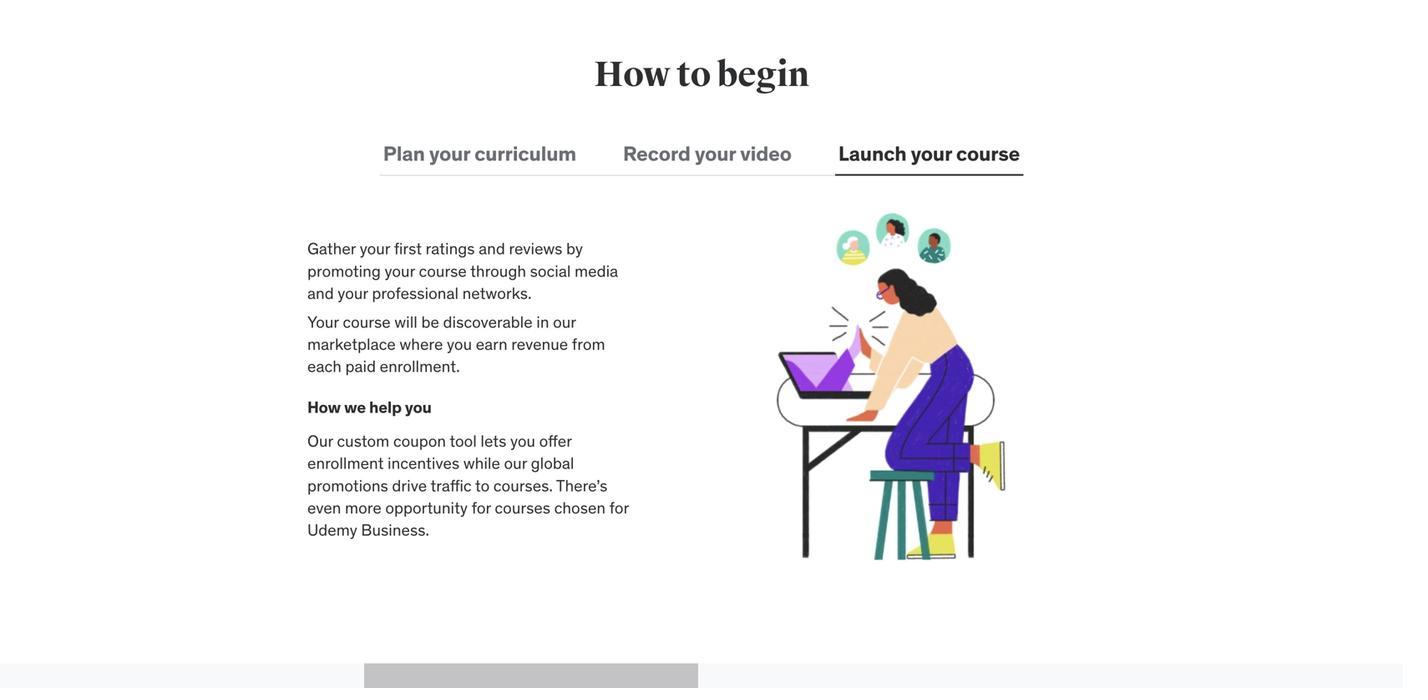Task type: vqa. For each thing, say whether or not it's contained in the screenshot.
left you
yes



Task type: locate. For each thing, give the bounding box(es) containing it.
launch
[[839, 141, 907, 166]]

0 horizontal spatial how
[[308, 397, 341, 417]]

how
[[594, 53, 671, 96], [308, 397, 341, 417]]

how left 'we' at the left of page
[[308, 397, 341, 417]]

2 vertical spatial course
[[343, 312, 391, 332]]

discoverable
[[443, 312, 533, 332]]

2 horizontal spatial you
[[511, 431, 536, 451]]

to left begin
[[677, 53, 711, 96]]

global
[[531, 453, 574, 474]]

0 horizontal spatial to
[[475, 476, 490, 496]]

to inside our custom coupon tool lets you offer enrollment incentives while our global promotions drive traffic to courses. there's even more opportunity for courses chosen for udemy business.
[[475, 476, 490, 496]]

you right lets
[[511, 431, 536, 451]]

tool
[[450, 431, 477, 451]]

1 vertical spatial to
[[475, 476, 490, 496]]

how for how to begin
[[594, 53, 671, 96]]

course
[[957, 141, 1021, 166], [419, 261, 467, 281], [343, 312, 391, 332]]

even
[[308, 498, 341, 518]]

for down traffic
[[472, 498, 491, 518]]

promotions
[[308, 476, 388, 496]]

1 horizontal spatial our
[[553, 312, 576, 332]]

tab list
[[380, 134, 1024, 176]]

our up courses.
[[504, 453, 527, 474]]

2 horizontal spatial course
[[957, 141, 1021, 166]]

drive
[[392, 476, 427, 496]]

our custom coupon tool lets you offer enrollment incentives while our global promotions drive traffic to courses. there's even more opportunity for courses chosen for udemy business.
[[308, 431, 629, 540]]

will
[[395, 312, 418, 332]]

udemy
[[308, 520, 358, 540]]

gather your first ratings and reviews by promoting your course through social media and your professional networks.
[[308, 239, 619, 303]]

0 vertical spatial our
[[553, 312, 576, 332]]

plan
[[383, 141, 425, 166]]

from
[[572, 334, 606, 354]]

1 vertical spatial our
[[504, 453, 527, 474]]

our
[[553, 312, 576, 332], [504, 453, 527, 474]]

your inside 'button'
[[911, 141, 952, 166]]

0 horizontal spatial course
[[343, 312, 391, 332]]

0 vertical spatial how
[[594, 53, 671, 96]]

be
[[422, 312, 439, 332]]

1 vertical spatial course
[[419, 261, 467, 281]]

and up through
[[479, 239, 505, 259]]

your right launch
[[911, 141, 952, 166]]

for right chosen at the bottom left
[[610, 498, 629, 518]]

1 horizontal spatial to
[[677, 53, 711, 96]]

you left earn at the left of the page
[[447, 334, 472, 354]]

our
[[308, 431, 333, 451]]

and
[[479, 239, 505, 259], [308, 283, 334, 303]]

launch your course
[[839, 141, 1021, 166]]

to down while
[[475, 476, 490, 496]]

how up record
[[594, 53, 671, 96]]

social
[[530, 261, 571, 281]]

plan your curriculum button
[[380, 134, 580, 174]]

your inside 'button'
[[429, 141, 470, 166]]

your right 'plan'
[[429, 141, 470, 166]]

1 vertical spatial you
[[405, 397, 432, 417]]

your
[[429, 141, 470, 166], [695, 141, 736, 166], [911, 141, 952, 166], [360, 239, 390, 259], [385, 261, 415, 281], [338, 283, 368, 303]]

to
[[677, 53, 711, 96], [475, 476, 490, 496]]

professional
[[372, 283, 459, 303]]

0 vertical spatial you
[[447, 334, 472, 354]]

through
[[471, 261, 526, 281]]

0 horizontal spatial our
[[504, 453, 527, 474]]

courses
[[495, 498, 551, 518]]

courses.
[[494, 476, 553, 496]]

there's
[[556, 476, 608, 496]]

1 horizontal spatial you
[[447, 334, 472, 354]]

coupon
[[393, 431, 446, 451]]

traffic
[[431, 476, 472, 496]]

for
[[472, 498, 491, 518], [610, 498, 629, 518]]

we
[[344, 397, 366, 417]]

course inside 'button'
[[957, 141, 1021, 166]]

you
[[447, 334, 472, 354], [405, 397, 432, 417], [511, 431, 536, 451]]

0 horizontal spatial for
[[472, 498, 491, 518]]

enrollment.
[[380, 357, 460, 377]]

1 vertical spatial how
[[308, 397, 341, 417]]

while
[[464, 453, 500, 474]]

1 horizontal spatial for
[[610, 498, 629, 518]]

1 horizontal spatial course
[[419, 261, 467, 281]]

0 vertical spatial course
[[957, 141, 1021, 166]]

incentives
[[388, 453, 460, 474]]

record
[[623, 141, 691, 166]]

1 for from the left
[[472, 498, 491, 518]]

1 horizontal spatial how
[[594, 53, 671, 96]]

course inside the gather your first ratings and reviews by promoting your course through social media and your professional networks.
[[419, 261, 467, 281]]

0 vertical spatial and
[[479, 239, 505, 259]]

how we help you
[[308, 397, 432, 417]]

revenue
[[512, 334, 568, 354]]

and up your
[[308, 283, 334, 303]]

curriculum
[[475, 141, 577, 166]]

gather
[[308, 239, 356, 259]]

our right the in on the left top
[[553, 312, 576, 332]]

you right help
[[405, 397, 432, 417]]

each
[[308, 357, 342, 377]]

0 vertical spatial to
[[677, 53, 711, 96]]

record your video button
[[620, 134, 795, 174]]

media
[[575, 261, 619, 281]]

your course will be discoverable in our marketplace where you earn revenue from each paid enrollment.
[[308, 312, 606, 377]]

your left video
[[695, 141, 736, 166]]

your inside button
[[695, 141, 736, 166]]

offer
[[540, 431, 572, 451]]

networks.
[[463, 283, 532, 303]]

your left the first at the top
[[360, 239, 390, 259]]

2 vertical spatial you
[[511, 431, 536, 451]]

0 horizontal spatial and
[[308, 283, 334, 303]]

how for how we help you
[[308, 397, 341, 417]]



Task type: describe. For each thing, give the bounding box(es) containing it.
tab list containing plan your curriculum
[[380, 134, 1024, 176]]

lets
[[481, 431, 507, 451]]

our inside our custom coupon tool lets you offer enrollment incentives while our global promotions drive traffic to courses. there's even more opportunity for courses chosen for udemy business.
[[504, 453, 527, 474]]

video
[[741, 141, 792, 166]]

in
[[537, 312, 549, 332]]

plan your curriculum
[[383, 141, 577, 166]]

chosen
[[555, 498, 606, 518]]

you inside your course will be discoverable in our marketplace where you earn revenue from each paid enrollment.
[[447, 334, 472, 354]]

launch your course button
[[836, 134, 1024, 174]]

reviews
[[509, 239, 563, 259]]

your for launch
[[911, 141, 952, 166]]

first
[[394, 239, 422, 259]]

course inside your course will be discoverable in our marketplace where you earn revenue from each paid enrollment.
[[343, 312, 391, 332]]

how to begin
[[594, 53, 810, 96]]

your down the first at the top
[[385, 261, 415, 281]]

paid
[[346, 357, 376, 377]]

by
[[567, 239, 583, 259]]

promoting
[[308, 261, 381, 281]]

1 vertical spatial and
[[308, 283, 334, 303]]

2 for from the left
[[610, 498, 629, 518]]

earn
[[476, 334, 508, 354]]

where
[[400, 334, 443, 354]]

record your video
[[623, 141, 792, 166]]

ratings
[[426, 239, 475, 259]]

help
[[369, 397, 402, 417]]

business.
[[361, 520, 430, 540]]

your for record
[[695, 141, 736, 166]]

our inside your course will be discoverable in our marketplace where you earn revenue from each paid enrollment.
[[553, 312, 576, 332]]

marketplace
[[308, 334, 396, 354]]

your down promoting
[[338, 283, 368, 303]]

custom
[[337, 431, 390, 451]]

your
[[308, 312, 339, 332]]

enrollment
[[308, 453, 384, 474]]

begin
[[717, 53, 810, 96]]

your for plan
[[429, 141, 470, 166]]

opportunity
[[386, 498, 468, 518]]

more
[[345, 498, 382, 518]]

you inside our custom coupon tool lets you offer enrollment incentives while our global promotions drive traffic to courses. there's even more opportunity for courses chosen for udemy business.
[[511, 431, 536, 451]]

your for gather
[[360, 239, 390, 259]]

1 horizontal spatial and
[[479, 239, 505, 259]]

0 horizontal spatial you
[[405, 397, 432, 417]]



